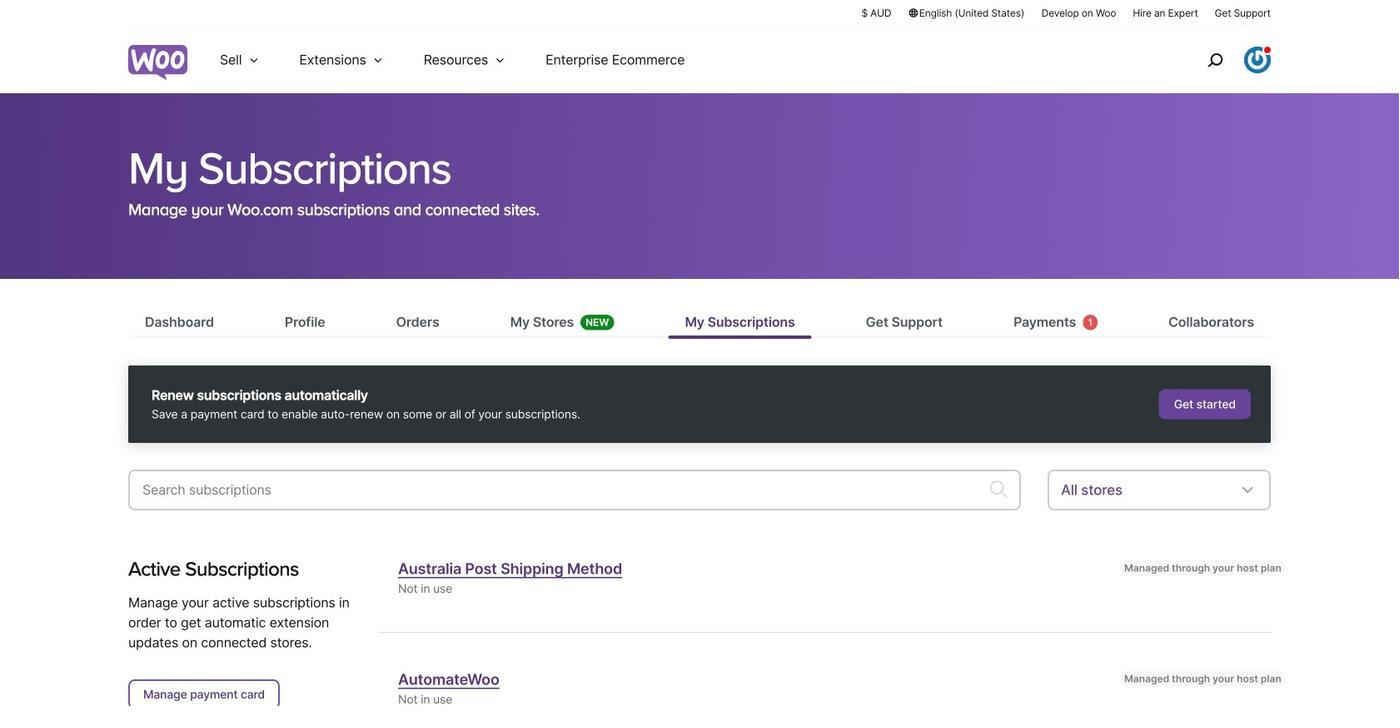 Task type: vqa. For each thing, say whether or not it's contained in the screenshot.
Open account menu "icon"
yes



Task type: describe. For each thing, give the bounding box(es) containing it.
service navigation menu element
[[1172, 33, 1271, 87]]

open account menu image
[[1245, 47, 1271, 73]]



Task type: locate. For each thing, give the bounding box(es) containing it.
Search subscriptions text field
[[142, 480, 964, 500]]

search image
[[1202, 47, 1229, 73]]



